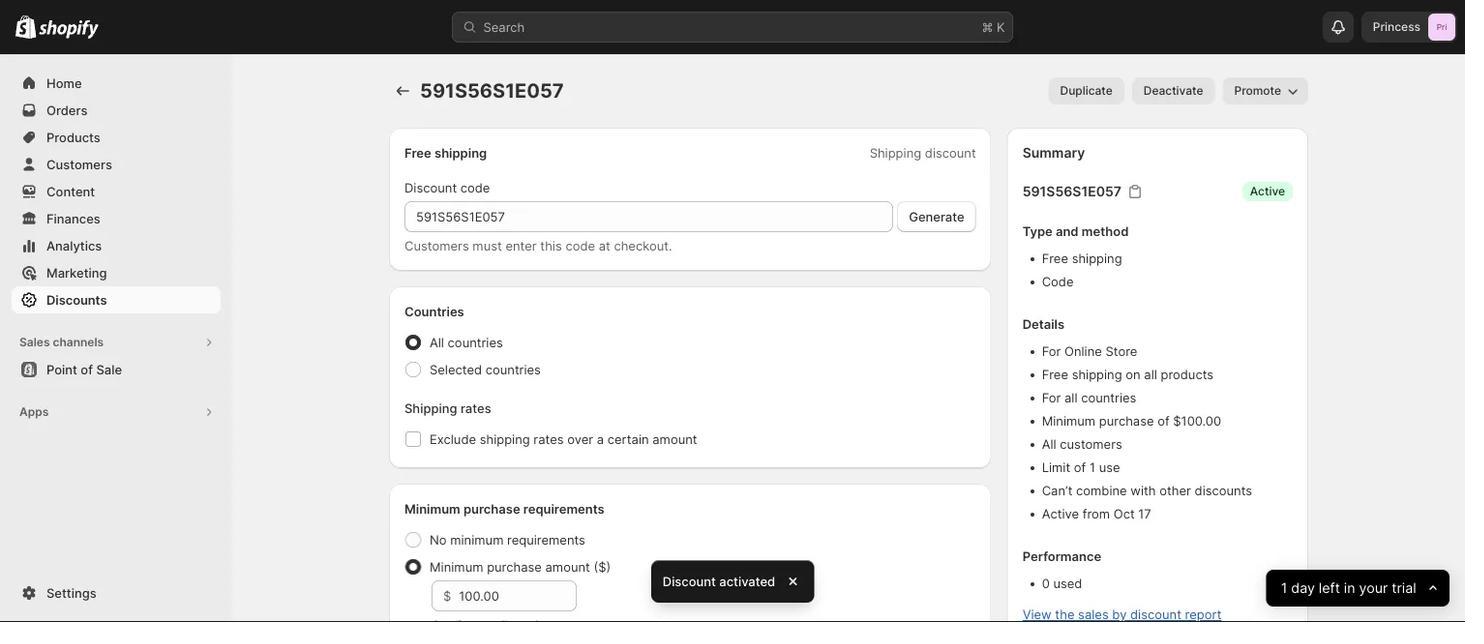 Task type: describe. For each thing, give the bounding box(es) containing it.
discount
[[925, 145, 976, 160]]

generate
[[909, 209, 965, 224]]

1 horizontal spatial shopify image
[[39, 20, 99, 39]]

home link
[[12, 70, 221, 97]]

shipping for shipping rates
[[405, 401, 457, 416]]

0 vertical spatial all
[[430, 335, 444, 350]]

sales channels
[[19, 335, 104, 349]]

free shipping code
[[1042, 251, 1123, 289]]

1 inside dropdown button
[[1282, 580, 1288, 597]]

discounts
[[1195, 484, 1253, 499]]

minimum purchase amount ($)
[[430, 560, 611, 575]]

selected countries
[[430, 362, 541, 377]]

use
[[1099, 460, 1121, 475]]

minimum for minimum purchase amount ($)
[[430, 560, 484, 575]]

customers link
[[12, 151, 221, 178]]

apps button
[[12, 399, 221, 426]]

products
[[1161, 367, 1214, 382]]

1 day left in your trial
[[1282, 580, 1417, 597]]

summary
[[1023, 145, 1085, 161]]

requirements for minimum purchase requirements
[[524, 501, 605, 516]]

all inside for online store free shipping on all products for all countries minimum purchase of $100.00 all customers limit of 1 use can't combine with other discounts active from oct 17
[[1042, 437, 1057, 452]]

shipping rates
[[405, 401, 491, 416]]

this
[[540, 238, 562, 253]]

discount for discount activated
[[663, 574, 716, 589]]

online
[[1065, 344, 1103, 359]]

must
[[473, 238, 502, 253]]

princess image
[[1429, 14, 1456, 41]]

promote
[[1235, 84, 1282, 98]]

requirements for no minimum requirements
[[507, 532, 586, 547]]

no minimum requirements
[[430, 532, 586, 547]]

customers for customers
[[46, 157, 112, 172]]

orders link
[[12, 97, 221, 124]]

your
[[1360, 580, 1389, 597]]

for online store free shipping on all products for all countries minimum purchase of $100.00 all customers limit of 1 use can't combine with other discounts active from oct 17
[[1042, 344, 1253, 522]]

point
[[46, 362, 77, 377]]

from
[[1083, 507, 1110, 522]]

princess
[[1374, 20, 1421, 34]]

1 horizontal spatial code
[[566, 238, 595, 253]]

countries for selected countries
[[486, 362, 541, 377]]

activated
[[720, 574, 776, 589]]

shipping for exclude shipping rates over a certain amount
[[480, 432, 530, 447]]

2 for from the top
[[1042, 391, 1061, 406]]

on
[[1126, 367, 1141, 382]]

performance
[[1023, 549, 1102, 564]]

discounts link
[[12, 287, 221, 314]]

trial
[[1393, 580, 1417, 597]]

purchase for amount
[[487, 560, 542, 575]]

free inside for online store free shipping on all products for all countries minimum purchase of $100.00 all customers limit of 1 use can't combine with other discounts active from oct 17
[[1042, 367, 1069, 382]]

1 inside for online store free shipping on all products for all countries minimum purchase of $100.00 all customers limit of 1 use can't combine with other discounts active from oct 17
[[1090, 460, 1096, 475]]

0 vertical spatial code
[[461, 180, 490, 195]]

0 horizontal spatial 591s56s1e057
[[420, 79, 564, 103]]

shipping inside for online store free shipping on all products for all countries minimum purchase of $100.00 all customers limit of 1 use can't combine with other discounts active from oct 17
[[1072, 367, 1123, 382]]

type
[[1023, 224, 1053, 239]]

content
[[46, 184, 95, 199]]

other
[[1160, 484, 1192, 499]]

minimum inside for online store free shipping on all products for all countries minimum purchase of $100.00 all customers limit of 1 use can't combine with other discounts active from oct 17
[[1042, 414, 1096, 429]]

content link
[[12, 178, 221, 205]]

type and method
[[1023, 224, 1129, 239]]

marketing link
[[12, 259, 221, 287]]

discount code
[[405, 180, 490, 195]]

analytics
[[46, 238, 102, 253]]

deactivate button
[[1132, 77, 1215, 105]]

sale
[[96, 362, 122, 377]]

1 for from the top
[[1042, 344, 1061, 359]]

1 horizontal spatial active
[[1251, 184, 1286, 198]]

can't
[[1042, 484, 1073, 499]]

settings link
[[12, 580, 221, 607]]

combine
[[1077, 484, 1127, 499]]

discount activated
[[663, 574, 776, 589]]

home
[[46, 76, 82, 91]]

0
[[1042, 576, 1050, 591]]

k
[[997, 19, 1005, 34]]

free shipping
[[405, 145, 487, 160]]

channels
[[53, 335, 104, 349]]

products link
[[12, 124, 221, 151]]

point of sale link
[[12, 356, 221, 383]]

purchase inside for online store free shipping on all products for all countries minimum purchase of $100.00 all customers limit of 1 use can't combine with other discounts active from oct 17
[[1100, 414, 1154, 429]]

sales
[[19, 335, 50, 349]]

customers for customers must enter this code at checkout.
[[405, 238, 469, 253]]

discount for discount code
[[405, 180, 457, 195]]

discounts
[[46, 292, 107, 307]]

code
[[1042, 274, 1074, 289]]

minimum
[[450, 532, 504, 547]]

0 vertical spatial rates
[[461, 401, 491, 416]]

orders
[[46, 103, 88, 118]]

free for free shipping code
[[1042, 251, 1069, 266]]

customers must enter this code at checkout.
[[405, 238, 672, 253]]

used
[[1054, 576, 1083, 591]]

customers
[[1060, 437, 1123, 452]]

in
[[1345, 580, 1356, 597]]

products
[[46, 130, 100, 145]]

checkout.
[[614, 238, 672, 253]]

finances link
[[12, 205, 221, 232]]

selected
[[430, 362, 482, 377]]



Task type: locate. For each thing, give the bounding box(es) containing it.
1 vertical spatial customers
[[405, 238, 469, 253]]

countries
[[405, 304, 464, 319]]

minimum up customers
[[1042, 414, 1096, 429]]

0 vertical spatial discount
[[405, 180, 457, 195]]

0 horizontal spatial amount
[[546, 560, 590, 575]]

shipping for shipping discount
[[870, 145, 922, 160]]

all
[[1145, 367, 1158, 382], [1065, 391, 1078, 406]]

amount left ($)
[[546, 560, 590, 575]]

customers left must
[[405, 238, 469, 253]]

0 vertical spatial countries
[[448, 335, 503, 350]]

analytics link
[[12, 232, 221, 259]]

shipping up discount code
[[435, 145, 487, 160]]

all up limit
[[1042, 437, 1057, 452]]

rates left over
[[534, 432, 564, 447]]

2 horizontal spatial of
[[1158, 414, 1170, 429]]

2 vertical spatial minimum
[[430, 560, 484, 575]]

0 used
[[1042, 576, 1083, 591]]

for
[[1042, 344, 1061, 359], [1042, 391, 1061, 406]]

certain
[[608, 432, 649, 447]]

0 vertical spatial free
[[405, 145, 432, 160]]

591s56s1e057
[[420, 79, 564, 103], [1023, 183, 1122, 200]]

countries for all countries
[[448, 335, 503, 350]]

of right limit
[[1074, 460, 1086, 475]]

2 vertical spatial of
[[1074, 460, 1086, 475]]

requirements
[[524, 501, 605, 516], [507, 532, 586, 547]]

2 vertical spatial purchase
[[487, 560, 542, 575]]

shipping inside free shipping code
[[1072, 251, 1123, 266]]

purchase up minimum
[[464, 501, 520, 516]]

shipping right exclude
[[480, 432, 530, 447]]

0 vertical spatial 591s56s1e057
[[420, 79, 564, 103]]

shipping down method at the right top
[[1072, 251, 1123, 266]]

code
[[461, 180, 490, 195], [566, 238, 595, 253]]

rates up exclude
[[461, 401, 491, 416]]

1 vertical spatial 591s56s1e057
[[1023, 183, 1122, 200]]

⌘
[[982, 19, 994, 34]]

0 horizontal spatial shipping
[[405, 401, 457, 416]]

free for free shipping
[[405, 145, 432, 160]]

1 vertical spatial rates
[[534, 432, 564, 447]]

shipping for free shipping
[[435, 145, 487, 160]]

free up code
[[1042, 251, 1069, 266]]

purchase up customers
[[1100, 414, 1154, 429]]

point of sale button
[[0, 356, 232, 383]]

at
[[599, 238, 611, 253]]

free down online
[[1042, 367, 1069, 382]]

oct
[[1114, 507, 1135, 522]]

enter
[[506, 238, 537, 253]]

1 vertical spatial active
[[1042, 507, 1079, 522]]

0 vertical spatial customers
[[46, 157, 112, 172]]

over
[[567, 432, 594, 447]]

left
[[1320, 580, 1341, 597]]

1 left use
[[1090, 460, 1096, 475]]

of left sale
[[81, 362, 93, 377]]

with
[[1131, 484, 1156, 499]]

1 vertical spatial free
[[1042, 251, 1069, 266]]

free inside free shipping code
[[1042, 251, 1069, 266]]

and
[[1056, 224, 1079, 239]]

requirements up the minimum purchase amount ($) at the bottom left of the page
[[507, 532, 586, 547]]

1 vertical spatial purchase
[[464, 501, 520, 516]]

1 vertical spatial code
[[566, 238, 595, 253]]

countries
[[448, 335, 503, 350], [486, 362, 541, 377], [1081, 391, 1137, 406]]

code left at
[[566, 238, 595, 253]]

0 horizontal spatial shopify image
[[15, 15, 36, 38]]

minimum
[[1042, 414, 1096, 429], [405, 501, 461, 516], [430, 560, 484, 575]]

marketing
[[46, 265, 107, 280]]

1 left day
[[1282, 580, 1288, 597]]

countries down on
[[1081, 391, 1137, 406]]

shopify image
[[15, 15, 36, 38], [39, 20, 99, 39]]

2 vertical spatial countries
[[1081, 391, 1137, 406]]

1 vertical spatial for
[[1042, 391, 1061, 406]]

0 vertical spatial requirements
[[524, 501, 605, 516]]

1 vertical spatial minimum
[[405, 501, 461, 516]]

minimum for minimum purchase requirements
[[405, 501, 461, 516]]

2 vertical spatial free
[[1042, 367, 1069, 382]]

1 horizontal spatial all
[[1042, 437, 1057, 452]]

deactivate
[[1144, 84, 1204, 98]]

1 vertical spatial amount
[[546, 560, 590, 575]]

0 horizontal spatial customers
[[46, 157, 112, 172]]

minimum up no
[[405, 501, 461, 516]]

all right on
[[1145, 367, 1158, 382]]

$100.00
[[1174, 414, 1222, 429]]

0 vertical spatial all
[[1145, 367, 1158, 382]]

shipping discount
[[870, 145, 976, 160]]

countries inside for online store free shipping on all products for all countries minimum purchase of $100.00 all customers limit of 1 use can't combine with other discounts active from oct 17
[[1081, 391, 1137, 406]]

1 horizontal spatial rates
[[534, 432, 564, 447]]

duplicate
[[1061, 84, 1113, 98]]

purchase
[[1100, 414, 1154, 429], [464, 501, 520, 516], [487, 560, 542, 575]]

$ text field
[[459, 581, 577, 612]]

shipping
[[870, 145, 922, 160], [405, 401, 457, 416]]

finances
[[46, 211, 100, 226]]

for down details
[[1042, 344, 1061, 359]]

Discount code text field
[[405, 201, 894, 232]]

0 vertical spatial active
[[1251, 184, 1286, 198]]

0 horizontal spatial all
[[430, 335, 444, 350]]

0 horizontal spatial 1
[[1090, 460, 1096, 475]]

of
[[81, 362, 93, 377], [1158, 414, 1170, 429], [1074, 460, 1086, 475]]

1 vertical spatial 1
[[1282, 580, 1288, 597]]

day
[[1292, 580, 1316, 597]]

shipping up exclude
[[405, 401, 457, 416]]

customers down products
[[46, 157, 112, 172]]

purchase down no minimum requirements
[[487, 560, 542, 575]]

0 vertical spatial for
[[1042, 344, 1061, 359]]

no
[[430, 532, 447, 547]]

1 horizontal spatial of
[[1074, 460, 1086, 475]]

0 horizontal spatial code
[[461, 180, 490, 195]]

exclude shipping rates over a certain amount
[[430, 432, 698, 447]]

discount left the activated
[[663, 574, 716, 589]]

requirements up no minimum requirements
[[524, 501, 605, 516]]

$
[[443, 589, 451, 604]]

1 horizontal spatial discount
[[663, 574, 716, 589]]

1 vertical spatial all
[[1042, 437, 1057, 452]]

all
[[430, 335, 444, 350], [1042, 437, 1057, 452]]

⌘ k
[[982, 19, 1005, 34]]

1 horizontal spatial customers
[[405, 238, 469, 253]]

a
[[597, 432, 604, 447]]

1 horizontal spatial all
[[1145, 367, 1158, 382]]

1 vertical spatial countries
[[486, 362, 541, 377]]

details
[[1023, 317, 1065, 332]]

1 horizontal spatial amount
[[653, 432, 698, 447]]

discount down free shipping
[[405, 180, 457, 195]]

all down countries
[[430, 335, 444, 350]]

amount right certain on the bottom
[[653, 432, 698, 447]]

shipping down online
[[1072, 367, 1123, 382]]

promote button
[[1223, 77, 1309, 105]]

0 horizontal spatial of
[[81, 362, 93, 377]]

0 vertical spatial shipping
[[870, 145, 922, 160]]

purchase for requirements
[[464, 501, 520, 516]]

0 vertical spatial 1
[[1090, 460, 1096, 475]]

store
[[1106, 344, 1138, 359]]

duplicate link
[[1049, 77, 1125, 105]]

countries up selected countries at the left bottom
[[448, 335, 503, 350]]

amount
[[653, 432, 698, 447], [546, 560, 590, 575]]

of left $100.00
[[1158, 414, 1170, 429]]

1 vertical spatial all
[[1065, 391, 1078, 406]]

countries down all countries
[[486, 362, 541, 377]]

for up customers
[[1042, 391, 1061, 406]]

($)
[[594, 560, 611, 575]]

free up discount code
[[405, 145, 432, 160]]

591s56s1e057 down search
[[420, 79, 564, 103]]

sales channels button
[[12, 329, 221, 356]]

of inside button
[[81, 362, 93, 377]]

1 horizontal spatial 1
[[1282, 580, 1288, 597]]

0 horizontal spatial rates
[[461, 401, 491, 416]]

0 horizontal spatial active
[[1042, 507, 1079, 522]]

591s56s1e057 up type and method
[[1023, 183, 1122, 200]]

1 vertical spatial discount
[[663, 574, 716, 589]]

0 horizontal spatial all
[[1065, 391, 1078, 406]]

method
[[1082, 224, 1129, 239]]

code down free shipping
[[461, 180, 490, 195]]

0 horizontal spatial discount
[[405, 180, 457, 195]]

settings
[[46, 586, 96, 601]]

free
[[405, 145, 432, 160], [1042, 251, 1069, 266], [1042, 367, 1069, 382]]

active
[[1251, 184, 1286, 198], [1042, 507, 1079, 522]]

0 vertical spatial purchase
[[1100, 414, 1154, 429]]

point of sale
[[46, 362, 122, 377]]

1 day left in your trial button
[[1267, 570, 1450, 607]]

0 vertical spatial of
[[81, 362, 93, 377]]

limit
[[1042, 460, 1071, 475]]

1 horizontal spatial shipping
[[870, 145, 922, 160]]

active inside for online store free shipping on all products for all countries minimum purchase of $100.00 all customers limit of 1 use can't combine with other discounts active from oct 17
[[1042, 507, 1079, 522]]

0 vertical spatial minimum
[[1042, 414, 1096, 429]]

apps
[[19, 405, 49, 419]]

minimum purchase requirements
[[405, 501, 605, 516]]

customers
[[46, 157, 112, 172], [405, 238, 469, 253]]

search
[[484, 19, 525, 34]]

1 vertical spatial of
[[1158, 414, 1170, 429]]

discount
[[405, 180, 457, 195], [663, 574, 716, 589]]

0 vertical spatial amount
[[653, 432, 698, 447]]

1 vertical spatial requirements
[[507, 532, 586, 547]]

shipping left "discount"
[[870, 145, 922, 160]]

1 vertical spatial shipping
[[405, 401, 457, 416]]

minimum up the $
[[430, 560, 484, 575]]

all down online
[[1065, 391, 1078, 406]]

1 horizontal spatial 591s56s1e057
[[1023, 183, 1122, 200]]

shipping for free shipping code
[[1072, 251, 1123, 266]]

generate button
[[898, 201, 976, 232]]

all countries
[[430, 335, 503, 350]]



Task type: vqa. For each thing, say whether or not it's contained in the screenshot.
ALL COUNTRIES
yes



